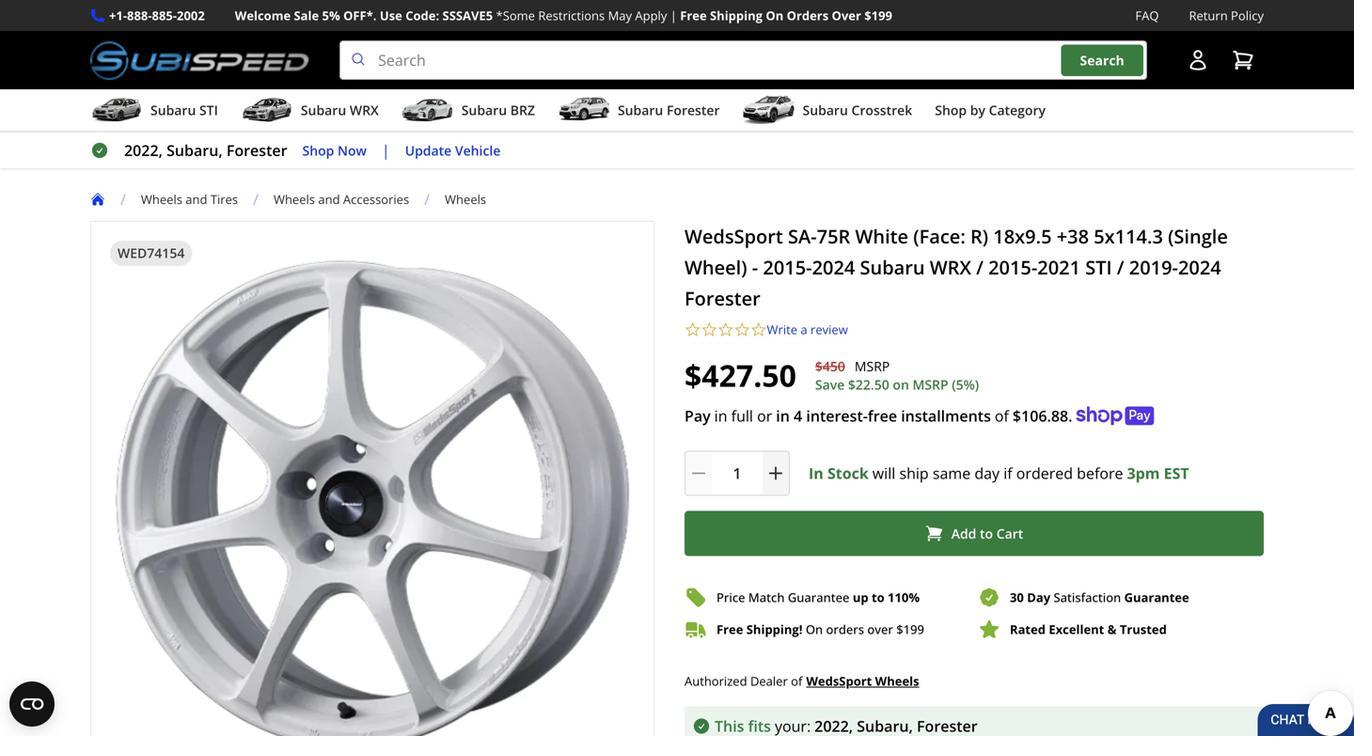 Task type: vqa. For each thing, say whether or not it's contained in the screenshot.
COB516100 COBB Tuning 3in Stainless Steel VB Cat Back Exhaust System 22+ Subaru WRX, Image
no



Task type: locate. For each thing, give the bounding box(es) containing it.
0 horizontal spatial msrp
[[855, 358, 890, 375]]

0 horizontal spatial shop
[[302, 141, 334, 159]]

welcome
[[235, 7, 291, 24]]

wheels inside authorized dealer of wedssport wheels
[[875, 673, 920, 690]]

0 horizontal spatial guarantee
[[788, 589, 850, 606]]

satisfaction
[[1054, 589, 1122, 606]]

/ right home icon
[[120, 189, 126, 209]]

decrement image
[[690, 464, 708, 483]]

+38
[[1057, 224, 1089, 249]]

subaru wrx
[[301, 101, 379, 119]]

save
[[816, 376, 845, 394]]

1 horizontal spatial sti
[[1086, 255, 1113, 280]]

sa-
[[788, 224, 817, 249]]

of left $106.88
[[995, 406, 1009, 426]]

shop left now
[[302, 141, 334, 159]]

sti up 2022, subaru, forester on the top left of page
[[199, 101, 218, 119]]

same
[[933, 463, 971, 484]]

pay
[[685, 406, 711, 426]]

subaru, down the wedssport wheels link
[[857, 716, 913, 736]]

subaru forester
[[618, 101, 720, 119]]

0 horizontal spatial free
[[680, 7, 707, 24]]

shop for shop by category
[[935, 101, 967, 119]]

empty star image left write
[[734, 322, 751, 338]]

excellent
[[1049, 621, 1105, 638]]

1 vertical spatial on
[[806, 621, 823, 638]]

return policy link
[[1190, 6, 1264, 26]]

on left "orders"
[[766, 7, 784, 24]]

to right up
[[872, 589, 885, 606]]

1 vertical spatial $199
[[897, 621, 925, 638]]

on left orders
[[806, 621, 823, 638]]

2024
[[812, 255, 855, 280], [1179, 255, 1222, 280]]

2024 down (single at the right top of page
[[1179, 255, 1222, 280]]

2015-
[[763, 255, 812, 280], [989, 255, 1038, 280]]

empty star image up "$427.50"
[[718, 322, 734, 338]]

wedssport up wheel)
[[685, 224, 783, 249]]

now
[[338, 141, 367, 159]]

110%
[[888, 589, 920, 606]]

wheels down shop now link on the left
[[274, 191, 315, 208]]

1 vertical spatial sti
[[1086, 255, 1113, 280]]

accessories
[[343, 191, 409, 208]]

interest-
[[807, 406, 868, 426]]

1 vertical spatial of
[[791, 673, 803, 690]]

1 vertical spatial wrx
[[930, 255, 972, 280]]

pay in full or in 4 interest-free installments of $106.88 .
[[685, 406, 1073, 426]]

1 vertical spatial free
[[717, 621, 744, 638]]

your:
[[775, 716, 811, 736]]

1 horizontal spatial and
[[318, 191, 340, 208]]

0 horizontal spatial on
[[766, 7, 784, 24]]

return policy
[[1190, 7, 1264, 24]]

free shipping! on orders over $199
[[717, 621, 925, 638]]

0 horizontal spatial 2024
[[812, 255, 855, 280]]

1 horizontal spatial to
[[980, 525, 994, 543]]

1 in from the left
[[715, 406, 728, 426]]

category
[[989, 101, 1046, 119]]

update
[[405, 141, 452, 159]]

0 vertical spatial sti
[[199, 101, 218, 119]]

wheel)
[[685, 255, 747, 280]]

wrx inside wedssport sa-75r white (face: r) 18x9.5 +38 5x114.3 (single wheel) - 2015-2024 subaru wrx / 2015-2021 sti / 2019-2024 forester
[[930, 255, 972, 280]]

shop inside shop by category dropdown button
[[935, 101, 967, 119]]

installments
[[901, 406, 991, 426]]

of
[[995, 406, 1009, 426], [791, 673, 803, 690]]

add to cart button
[[685, 511, 1264, 557]]

wrx down (face:
[[930, 255, 972, 280]]

crosstrek
[[852, 101, 913, 119]]

1 vertical spatial 2022,
[[815, 716, 853, 736]]

r)
[[971, 224, 989, 249]]

1 horizontal spatial shop
[[935, 101, 967, 119]]

1 horizontal spatial guarantee
[[1125, 589, 1190, 606]]

shop inside shop now link
[[302, 141, 334, 159]]

forester inside subaru forester dropdown button
[[667, 101, 720, 119]]

0 horizontal spatial wrx
[[350, 101, 379, 119]]

empty star image
[[685, 322, 701, 338], [701, 322, 718, 338]]

subaru up 2022, subaru, forester on the top left of page
[[151, 101, 196, 119]]

will
[[873, 463, 896, 484]]

0 vertical spatial to
[[980, 525, 994, 543]]

2024 down 75r
[[812, 255, 855, 280]]

wrx up now
[[350, 101, 379, 119]]

msrp up $22.50 on the right bottom of the page
[[855, 358, 890, 375]]

0 horizontal spatial in
[[715, 406, 728, 426]]

| right apply
[[670, 7, 677, 24]]

this
[[715, 716, 745, 736]]

write
[[767, 321, 798, 338]]

0 vertical spatial free
[[680, 7, 707, 24]]

/ down the r)
[[977, 255, 984, 280]]

in left full
[[715, 406, 728, 426]]

/ down update
[[424, 189, 430, 209]]

0 vertical spatial 2022,
[[124, 140, 163, 161]]

msrp
[[855, 358, 890, 375], [913, 376, 949, 394]]

price
[[717, 589, 746, 606]]

in
[[809, 463, 824, 484]]

subaru for subaru brz
[[462, 101, 507, 119]]

| right now
[[382, 140, 390, 161]]

0 horizontal spatial and
[[186, 191, 207, 208]]

wrx inside dropdown button
[[350, 101, 379, 119]]

0 horizontal spatial $199
[[865, 7, 893, 24]]

a
[[801, 321, 808, 338]]

1 horizontal spatial $199
[[897, 621, 925, 638]]

subaru sti
[[151, 101, 218, 119]]

home image
[[90, 192, 105, 207]]

to right add
[[980, 525, 994, 543]]

1 guarantee from the left
[[788, 589, 850, 606]]

wheels link down vehicle
[[445, 191, 502, 208]]

+1-888-885-2002 link
[[109, 6, 205, 26]]

1 vertical spatial wedssport
[[807, 673, 872, 690]]

1 vertical spatial shop
[[302, 141, 334, 159]]

day
[[1028, 589, 1051, 606]]

|
[[670, 7, 677, 24], [382, 140, 390, 161]]

shop for shop now
[[302, 141, 334, 159]]

increment image
[[767, 464, 786, 483]]

0 vertical spatial wedssport
[[685, 224, 783, 249]]

wheels and accessories
[[274, 191, 409, 208]]

1 vertical spatial |
[[382, 140, 390, 161]]

fits
[[748, 716, 771, 736]]

0 vertical spatial subaru,
[[167, 140, 223, 161]]

(single
[[1168, 224, 1228, 249]]

full
[[732, 406, 753, 426]]

1 horizontal spatial |
[[670, 7, 677, 24]]

0 horizontal spatial of
[[791, 673, 803, 690]]

2022, right your:
[[815, 716, 853, 736]]

sti right 2021
[[1086, 255, 1113, 280]]

30 day satisfaction guarantee
[[1010, 589, 1190, 606]]

0 horizontal spatial 2015-
[[763, 255, 812, 280]]

empty star image
[[718, 322, 734, 338], [734, 322, 751, 338], [751, 322, 767, 338]]

and
[[186, 191, 207, 208], [318, 191, 340, 208]]

1 and from the left
[[186, 191, 207, 208]]

and for tires
[[186, 191, 207, 208]]

None number field
[[685, 451, 790, 496]]

subaru inside wedssport sa-75r white (face: r) 18x9.5 +38 5x114.3 (single wheel) - 2015-2024 subaru wrx / 2015-2021 sti / 2019-2024 forester
[[860, 255, 925, 280]]

0 vertical spatial on
[[766, 7, 784, 24]]

shop now
[[302, 141, 367, 159]]

2021
[[1038, 255, 1081, 280]]

policy
[[1231, 7, 1264, 24]]

orders
[[826, 621, 865, 638]]

faq link
[[1136, 6, 1159, 26]]

$450
[[816, 358, 846, 375]]

wrx
[[350, 101, 379, 119], [930, 255, 972, 280]]

shop left by
[[935, 101, 967, 119]]

guarantee up the free shipping! on orders over $199
[[788, 589, 850, 606]]

2022, down subaru sti dropdown button
[[124, 140, 163, 161]]

2015- down the 18x9.5 on the top of page
[[989, 255, 1038, 280]]

of right dealer
[[791, 673, 803, 690]]

msrp right on
[[913, 376, 949, 394]]

1 horizontal spatial of
[[995, 406, 1009, 426]]

0 vertical spatial shop
[[935, 101, 967, 119]]

/ right tires
[[253, 189, 259, 209]]

empty star image left the a
[[751, 322, 767, 338]]

0 vertical spatial wrx
[[350, 101, 379, 119]]

1 horizontal spatial in
[[776, 406, 790, 426]]

1 horizontal spatial 2015-
[[989, 255, 1038, 280]]

match
[[749, 589, 785, 606]]

free right apply
[[680, 7, 707, 24]]

add to cart
[[952, 525, 1024, 543]]

0 vertical spatial |
[[670, 7, 677, 24]]

1 horizontal spatial free
[[717, 621, 744, 638]]

1 2024 from the left
[[812, 255, 855, 280]]

faq
[[1136, 7, 1159, 24]]

1 horizontal spatial wedssport
[[807, 673, 872, 690]]

free down the price
[[717, 621, 744, 638]]

+1-888-885-2002
[[109, 7, 205, 24]]

guarantee up 'trusted'
[[1125, 589, 1190, 606]]

subaru down white
[[860, 255, 925, 280]]

2 2015- from the left
[[989, 255, 1038, 280]]

a subaru wrx thumbnail image image
[[241, 96, 293, 124]]

and left accessories
[[318, 191, 340, 208]]

subaru crosstrek
[[803, 101, 913, 119]]

2015- right "-"
[[763, 255, 812, 280]]

a subaru brz thumbnail image image
[[401, 96, 454, 124]]

1 horizontal spatial 2022,
[[815, 716, 853, 736]]

1 2015- from the left
[[763, 255, 812, 280]]

up
[[853, 589, 869, 606]]

$106.88
[[1013, 406, 1069, 426]]

subaru, down subaru sti
[[167, 140, 223, 161]]

wheels up wed74154
[[141, 191, 182, 208]]

of inside authorized dealer of wedssport wheels
[[791, 673, 803, 690]]

0 horizontal spatial to
[[872, 589, 885, 606]]

authorized dealer of wedssport wheels
[[685, 673, 920, 690]]

1 horizontal spatial on
[[806, 621, 823, 638]]

0 horizontal spatial sti
[[199, 101, 218, 119]]

dealer
[[751, 673, 788, 690]]

subaru inside dropdown button
[[618, 101, 664, 119]]

and left tires
[[186, 191, 207, 208]]

ordered
[[1017, 463, 1073, 484]]

button image
[[1187, 49, 1210, 72]]

on
[[766, 7, 784, 24], [806, 621, 823, 638]]

(5%)
[[952, 376, 980, 394]]

subaru
[[151, 101, 196, 119], [301, 101, 346, 119], [462, 101, 507, 119], [618, 101, 664, 119], [803, 101, 848, 119], [860, 255, 925, 280]]

wheels down update vehicle "button"
[[445, 191, 486, 208]]

wheels link down update vehicle "button"
[[445, 191, 486, 208]]

wheels down over
[[875, 673, 920, 690]]

wheels and accessories link
[[274, 191, 424, 208], [274, 191, 409, 208]]

subaru right a subaru crosstrek thumbnail image
[[803, 101, 848, 119]]

0 horizontal spatial subaru,
[[167, 140, 223, 161]]

*some
[[496, 7, 535, 24]]

wedssport up this fits your: 2022, subaru, forester
[[807, 673, 872, 690]]

subaru,
[[167, 140, 223, 161], [857, 716, 913, 736]]

wheels and accessories link down now
[[274, 191, 424, 208]]

sti
[[199, 101, 218, 119], [1086, 255, 1113, 280]]

in left 4
[[776, 406, 790, 426]]

subaru for subaru wrx
[[301, 101, 346, 119]]

0 horizontal spatial wedssport
[[685, 224, 783, 249]]

1 vertical spatial subaru,
[[857, 716, 913, 736]]

subaru forester button
[[558, 93, 720, 131]]

2 and from the left
[[318, 191, 340, 208]]

2002
[[177, 7, 205, 24]]

subaru brz
[[462, 101, 535, 119]]

search button
[[1062, 45, 1144, 76]]

rated
[[1010, 621, 1046, 638]]

2022,
[[124, 140, 163, 161], [815, 716, 853, 736]]

subaru right "a subaru forester thumbnail image"
[[618, 101, 664, 119]]

subaru for subaru forester
[[618, 101, 664, 119]]

subaru up shop now at the left of page
[[301, 101, 346, 119]]

subaru left "brz"
[[462, 101, 507, 119]]

a subaru sti thumbnail image image
[[90, 96, 143, 124]]

1 horizontal spatial 2024
[[1179, 255, 1222, 280]]

0 vertical spatial of
[[995, 406, 1009, 426]]

1 horizontal spatial wrx
[[930, 255, 972, 280]]

/ down '5x114.3'
[[1117, 255, 1125, 280]]

forester
[[667, 101, 720, 119], [227, 140, 287, 161], [685, 286, 761, 311], [917, 716, 978, 736]]



Task type: describe. For each thing, give the bounding box(es) containing it.
search
[[1080, 51, 1125, 69]]

day
[[975, 463, 1000, 484]]

before
[[1077, 463, 1124, 484]]

wedssport wheels link
[[807, 671, 920, 692]]

4
[[794, 406, 803, 426]]

a subaru crosstrek thumbnail image image
[[743, 96, 795, 124]]

to inside button
[[980, 525, 994, 543]]

1 horizontal spatial subaru,
[[857, 716, 913, 736]]

0 horizontal spatial 2022,
[[124, 140, 163, 161]]

free
[[868, 406, 897, 426]]

orders
[[787, 7, 829, 24]]

2 2024 from the left
[[1179, 255, 1222, 280]]

wedssport inside authorized dealer of wedssport wheels
[[807, 673, 872, 690]]

by
[[971, 101, 986, 119]]

search input field
[[340, 41, 1148, 80]]

tires
[[211, 191, 238, 208]]

2 empty star image from the left
[[734, 322, 751, 338]]

wheels and accessories link down shop now link on the left
[[274, 191, 409, 208]]

30
[[1010, 589, 1024, 606]]

over
[[832, 7, 862, 24]]

review
[[811, 321, 848, 338]]

subaru for subaru crosstrek
[[803, 101, 848, 119]]

a subaru forester thumbnail image image
[[558, 96, 610, 124]]

welcome sale 5% off*. use code: sssave5 *some restrictions may apply | free shipping on orders over $199
[[235, 7, 893, 24]]

885-
[[152, 7, 177, 24]]

cart
[[997, 525, 1024, 543]]

3 empty star image from the left
[[751, 322, 767, 338]]

/ for wheels and accessories
[[253, 189, 259, 209]]

wheels for wheels and tires
[[141, 191, 182, 208]]

shop by category button
[[935, 93, 1046, 131]]

this fits your: 2022, subaru, forester
[[715, 716, 978, 736]]

subispeed logo image
[[90, 41, 310, 80]]

3pm
[[1127, 463, 1160, 484]]

subaru for subaru sti
[[151, 101, 196, 119]]

2 guarantee from the left
[[1125, 589, 1190, 606]]

wheels for wheels
[[445, 191, 486, 208]]

1 vertical spatial to
[[872, 589, 885, 606]]

888-
[[127, 7, 152, 24]]

subaru brz button
[[401, 93, 535, 131]]

2 empty star image from the left
[[701, 322, 718, 338]]

$450 msrp save $22.50 on msrp (5%)
[[816, 358, 980, 394]]

2 in from the left
[[776, 406, 790, 426]]

subaru crosstrek button
[[743, 93, 913, 131]]

wedssport inside wedssport sa-75r white (face: r) 18x9.5 +38 5x114.3 (single wheel) - 2015-2024 subaru wrx / 2015-2021 sti / 2019-2024 forester
[[685, 224, 783, 249]]

brz
[[511, 101, 535, 119]]

use
[[380, 7, 402, 24]]

wedssport sa-75r white (face: r) 18x9.5 +38 5x114.3 (single wheel) - 2015-2024 subaru wrx / 2015-2021 sti / 2019-2024 forester
[[685, 224, 1228, 311]]

trusted
[[1120, 621, 1167, 638]]

sssave5
[[443, 7, 493, 24]]

may
[[608, 7, 632, 24]]

/ for wheels
[[424, 189, 430, 209]]

apply
[[635, 7, 667, 24]]

authorized
[[685, 673, 747, 690]]

subaru sti button
[[90, 93, 218, 131]]

.
[[1069, 406, 1073, 426]]

1 empty star image from the left
[[685, 322, 701, 338]]

if
[[1004, 463, 1013, 484]]

0 horizontal spatial |
[[382, 140, 390, 161]]

shop now link
[[302, 140, 367, 161]]

est
[[1164, 463, 1190, 484]]

shipping!
[[747, 621, 803, 638]]

$22.50
[[848, 376, 890, 394]]

(face:
[[914, 224, 966, 249]]

18x9.5
[[994, 224, 1052, 249]]

-
[[752, 255, 758, 280]]

1 horizontal spatial msrp
[[913, 376, 949, 394]]

&
[[1108, 621, 1117, 638]]

write a review
[[767, 321, 848, 338]]

restrictions
[[538, 7, 605, 24]]

sale
[[294, 7, 319, 24]]

5x114.3
[[1094, 224, 1164, 249]]

0 vertical spatial $199
[[865, 7, 893, 24]]

shipping
[[710, 7, 763, 24]]

code:
[[406, 7, 439, 24]]

$427.50
[[685, 355, 797, 396]]

in stock will ship same day if ordered before 3pm est
[[809, 463, 1190, 484]]

subaru wrx button
[[241, 93, 379, 131]]

vehicle
[[455, 141, 501, 159]]

write a review link
[[767, 321, 848, 338]]

off*.
[[343, 7, 377, 24]]

update vehicle button
[[405, 140, 501, 161]]

sti inside wedssport sa-75r white (face: r) 18x9.5 +38 5x114.3 (single wheel) - 2015-2024 subaru wrx / 2015-2021 sti / 2019-2024 forester
[[1086, 255, 1113, 280]]

shop pay image
[[1077, 407, 1155, 426]]

return
[[1190, 7, 1228, 24]]

ship
[[900, 463, 929, 484]]

2022, subaru, forester
[[124, 140, 287, 161]]

and for accessories
[[318, 191, 340, 208]]

wheels and tires
[[141, 191, 238, 208]]

or
[[757, 406, 773, 426]]

/ for wheels and tires
[[120, 189, 126, 209]]

forester inside wedssport sa-75r white (face: r) 18x9.5 +38 5x114.3 (single wheel) - 2015-2024 subaru wrx / 2015-2021 sti / 2019-2024 forester
[[685, 286, 761, 311]]

white
[[856, 224, 909, 249]]

+1-
[[109, 7, 127, 24]]

wheels for wheels and accessories
[[274, 191, 315, 208]]

open widget image
[[9, 682, 55, 727]]

stock
[[828, 463, 869, 484]]

sti inside subaru sti dropdown button
[[199, 101, 218, 119]]

1 empty star image from the left
[[718, 322, 734, 338]]

wed74154
[[118, 244, 185, 262]]



